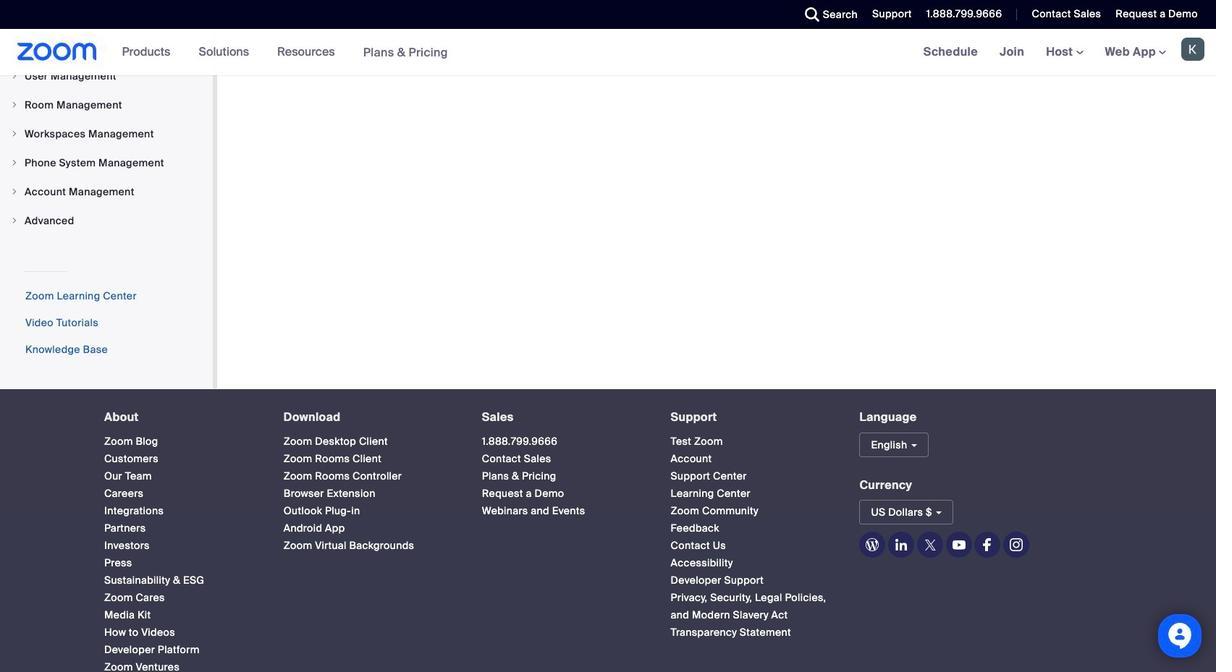 Task type: describe. For each thing, give the bounding box(es) containing it.
profile picture image
[[1182, 38, 1205, 61]]

2 heading from the left
[[284, 411, 456, 424]]

right image
[[10, 159, 19, 167]]

6 menu item from the top
[[0, 207, 213, 235]]

1 heading from the left
[[104, 411, 258, 424]]

5 right image from the top
[[10, 217, 19, 225]]

meetings navigation
[[913, 29, 1217, 76]]

product information navigation
[[111, 29, 459, 76]]

1 menu item from the top
[[0, 62, 213, 90]]

1 right image from the top
[[10, 72, 19, 80]]

5 menu item from the top
[[0, 178, 213, 206]]



Task type: vqa. For each thing, say whether or not it's contained in the screenshot.
'HEADING'
yes



Task type: locate. For each thing, give the bounding box(es) containing it.
4 right image from the top
[[10, 188, 19, 196]]

2 right image from the top
[[10, 101, 19, 109]]

right image
[[10, 72, 19, 80], [10, 101, 19, 109], [10, 130, 19, 138], [10, 188, 19, 196], [10, 217, 19, 225]]

3 menu item from the top
[[0, 120, 213, 148]]

2 menu item from the top
[[0, 91, 213, 119]]

3 right image from the top
[[10, 130, 19, 138]]

4 heading from the left
[[671, 411, 834, 424]]

menu item
[[0, 62, 213, 90], [0, 91, 213, 119], [0, 120, 213, 148], [0, 149, 213, 177], [0, 178, 213, 206], [0, 207, 213, 235]]

heading
[[104, 411, 258, 424], [284, 411, 456, 424], [482, 411, 645, 424], [671, 411, 834, 424]]

admin menu menu
[[0, 33, 213, 236]]

zoom logo image
[[17, 43, 97, 61]]

banner
[[0, 29, 1217, 76]]

3 heading from the left
[[482, 411, 645, 424]]

4 menu item from the top
[[0, 149, 213, 177]]



